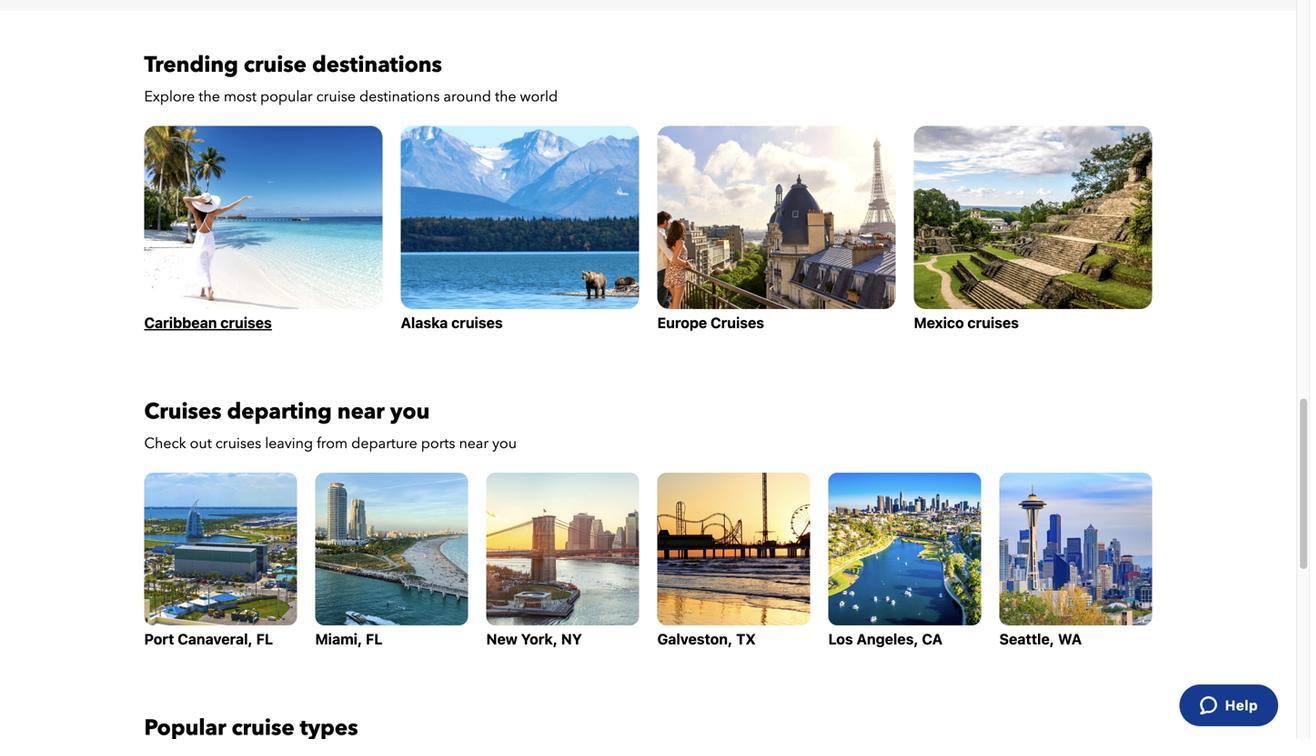 Task type: locate. For each thing, give the bounding box(es) containing it.
0 vertical spatial cruise
[[244, 50, 307, 80]]

mexico cruises image
[[914, 126, 1152, 309]]

cruises right the europe
[[711, 314, 764, 332]]

galveston, tx link
[[657, 473, 810, 648]]

2 the from the left
[[495, 87, 516, 107]]

0 horizontal spatial near
[[337, 397, 385, 427]]

fl right miami,
[[366, 631, 383, 648]]

galveston,
[[657, 631, 733, 648]]

cruises right mexico
[[968, 314, 1019, 332]]

alaska cruises link
[[401, 126, 639, 332]]

the left most
[[199, 87, 220, 107]]

near
[[337, 397, 385, 427], [459, 434, 489, 454]]

mexico cruises
[[914, 314, 1019, 332]]

cruise right the "popular"
[[316, 87, 356, 107]]

the
[[199, 87, 220, 107], [495, 87, 516, 107]]

1 horizontal spatial the
[[495, 87, 516, 107]]

cruises up check
[[144, 397, 222, 427]]

near right ports
[[459, 434, 489, 454]]

cruise up the "popular"
[[244, 50, 307, 80]]

port canaveral, fl link
[[144, 473, 297, 648]]

los angeles, ca
[[828, 631, 943, 648]]

trending cruise destinations explore the most popular cruise destinations around the world
[[144, 50, 558, 107]]

destinations
[[312, 50, 442, 80], [359, 87, 440, 107]]

1 horizontal spatial cruise
[[316, 87, 356, 107]]

cruises right caribbean
[[220, 314, 272, 332]]

cruise
[[244, 50, 307, 80], [316, 87, 356, 107]]

0 vertical spatial cruises
[[711, 314, 764, 332]]

near up departure
[[337, 397, 385, 427]]

1 horizontal spatial fl
[[366, 631, 383, 648]]

0 horizontal spatial cruises
[[144, 397, 222, 427]]

1 the from the left
[[199, 87, 220, 107]]

you up departure
[[390, 397, 430, 427]]

world
[[520, 87, 558, 107]]

europe
[[657, 314, 707, 332]]

port canaveral, fl image
[[144, 473, 297, 626]]

new york, ny
[[486, 631, 582, 648]]

fl right the canaveral,
[[256, 631, 273, 648]]

caribbean cruises link
[[144, 126, 383, 332]]

1 vertical spatial near
[[459, 434, 489, 454]]

new
[[486, 631, 518, 648]]

cruises
[[220, 314, 272, 332], [451, 314, 503, 332], [968, 314, 1019, 332], [215, 434, 261, 454]]

trending
[[144, 50, 238, 80]]

you right ports
[[492, 434, 517, 454]]

cruises inside cruises departing near you check out cruises leaving from departure ports near you
[[144, 397, 222, 427]]

explore
[[144, 87, 195, 107]]

the left world
[[495, 87, 516, 107]]

cruises right alaska
[[451, 314, 503, 332]]

0 horizontal spatial you
[[390, 397, 430, 427]]

cruises for alaska cruises
[[451, 314, 503, 332]]

seattle,
[[999, 631, 1055, 648]]

miami, fl image
[[315, 473, 468, 626]]

most
[[224, 87, 257, 107]]

1 vertical spatial cruise
[[316, 87, 356, 107]]

0 horizontal spatial the
[[199, 87, 220, 107]]

cruises
[[711, 314, 764, 332], [144, 397, 222, 427]]

1 vertical spatial cruises
[[144, 397, 222, 427]]

check
[[144, 434, 186, 454]]

0 horizontal spatial cruise
[[244, 50, 307, 80]]

0 vertical spatial destinations
[[312, 50, 442, 80]]

seattle, wa link
[[999, 473, 1152, 648]]

mexico cruises link
[[914, 126, 1152, 332]]

1 horizontal spatial you
[[492, 434, 517, 454]]

cruises for caribbean cruises
[[220, 314, 272, 332]]

galveston, tx
[[657, 631, 756, 648]]

fl
[[256, 631, 273, 648], [366, 631, 383, 648]]

you
[[390, 397, 430, 427], [492, 434, 517, 454]]

from
[[317, 434, 348, 454]]

cruises right out
[[215, 434, 261, 454]]

europe cruises link
[[657, 126, 896, 332]]

0 horizontal spatial fl
[[256, 631, 273, 648]]

los angeles, ca image
[[828, 473, 981, 626]]

0 vertical spatial near
[[337, 397, 385, 427]]

cruises departing near you check out cruises leaving from departure ports near you
[[144, 397, 517, 454]]

1 fl from the left
[[256, 631, 273, 648]]



Task type: describe. For each thing, give the bounding box(es) containing it.
popular
[[260, 87, 313, 107]]

mexico
[[914, 314, 964, 332]]

1 vertical spatial destinations
[[359, 87, 440, 107]]

cruises for mexico cruises
[[968, 314, 1019, 332]]

wa
[[1058, 631, 1082, 648]]

2 fl from the left
[[366, 631, 383, 648]]

caribbean cruises image
[[144, 126, 383, 309]]

seattle, wa
[[999, 631, 1082, 648]]

alaska
[[401, 314, 448, 332]]

miami,
[[315, 631, 362, 648]]

tx
[[736, 631, 756, 648]]

angeles,
[[857, 631, 919, 648]]

caribbean cruises
[[144, 314, 272, 332]]

departure
[[351, 434, 417, 454]]

miami, fl
[[315, 631, 383, 648]]

seattle, wa image
[[999, 473, 1152, 626]]

1 vertical spatial you
[[492, 434, 517, 454]]

leaving
[[265, 434, 313, 454]]

departing
[[227, 397, 332, 427]]

alaska cruises
[[401, 314, 503, 332]]

around
[[443, 87, 491, 107]]

europe cruises
[[657, 314, 764, 332]]

port
[[144, 631, 174, 648]]

europe image
[[657, 126, 896, 309]]

port canaveral, fl
[[144, 631, 273, 648]]

new york, ny link
[[486, 473, 639, 648]]

los angeles, ca link
[[828, 473, 981, 648]]

ports
[[421, 434, 455, 454]]

0 vertical spatial you
[[390, 397, 430, 427]]

out
[[190, 434, 212, 454]]

cruises inside cruises departing near you check out cruises leaving from departure ports near you
[[215, 434, 261, 454]]

1 horizontal spatial near
[[459, 434, 489, 454]]

york,
[[521, 631, 558, 648]]

los
[[828, 631, 853, 648]]

ny
[[561, 631, 582, 648]]

1 horizontal spatial cruises
[[711, 314, 764, 332]]

miami, fl link
[[315, 473, 468, 648]]

ca
[[922, 631, 943, 648]]

canaveral,
[[178, 631, 253, 648]]

galveston, tx image
[[657, 473, 810, 626]]

caribbean
[[144, 314, 217, 332]]

new york, ny image
[[486, 473, 639, 626]]



Task type: vqa. For each thing, say whether or not it's contained in the screenshot.
left NEWS
no



